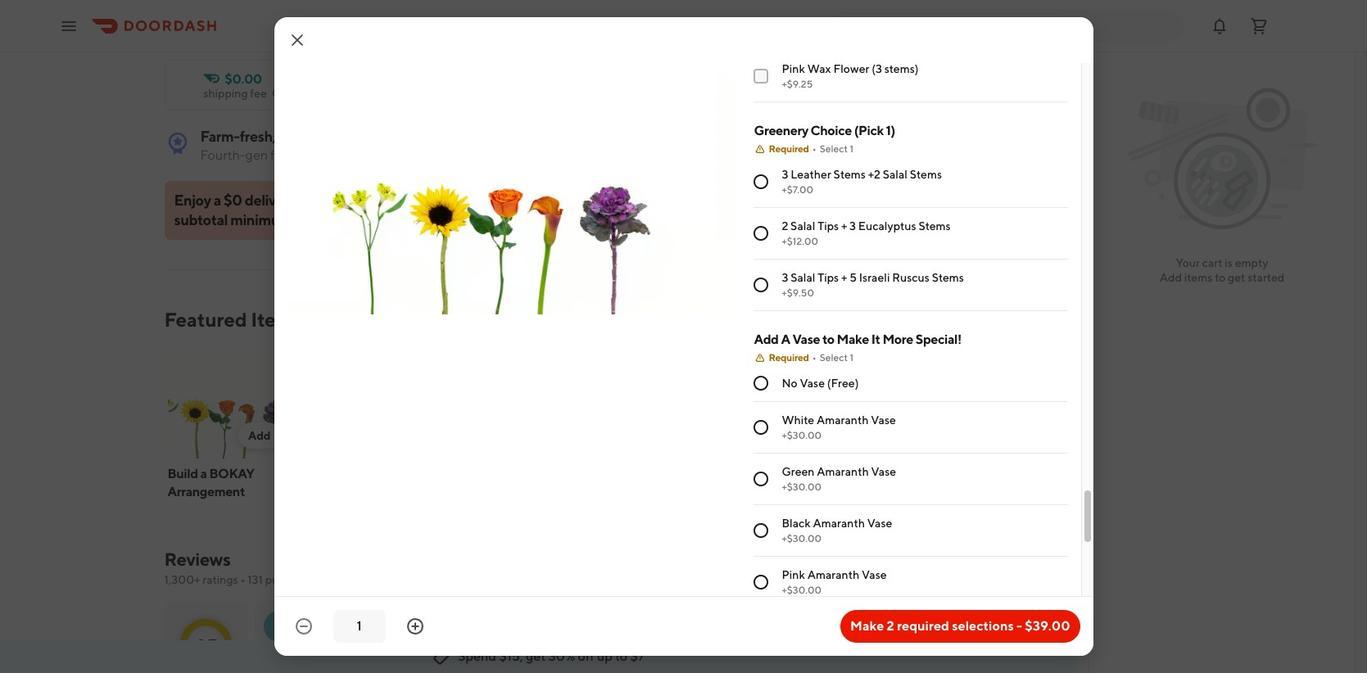 Task type: vqa. For each thing, say whether or not it's contained in the screenshot.
Reviews
yes



Task type: describe. For each thing, give the bounding box(es) containing it.
enjoy a $0 delivery fee on your first order, $5 subtotal minimum required.
[[174, 192, 459, 229]]

arrangement
[[168, 484, 245, 500]]

• doordash order for 2/16/22
[[369, 650, 449, 662]]

build
[[168, 466, 198, 482]]

$0.00
[[225, 71, 262, 87]]

$39.00
[[1025, 619, 1071, 634]]

$110.00
[[815, 488, 858, 502]]

0 items, open order cart image
[[1250, 16, 1269, 36]]

add up green
[[766, 429, 789, 443]]

(3
[[872, 62, 882, 75]]

green
[[782, 465, 815, 479]]

make 2 required selections - $39.00
[[851, 619, 1071, 634]]

flowers
[[361, 128, 408, 145]]

reviews link
[[164, 549, 230, 570]]

pink wax flower (3 stems) +$9.25
[[782, 62, 919, 90]]

add review button
[[766, 562, 849, 588]]

on
[[322, 192, 339, 209]]

to for get
[[1215, 271, 1226, 284]]

fee inside enjoy a $0 delivery fee on your first order, $5 subtotal minimum required.
[[299, 192, 320, 209]]

stems right "+2"
[[910, 168, 942, 181]]

+$12.00
[[782, 235, 819, 247]]

reviews
[[164, 549, 230, 570]]

white for white amaranth vase
[[685, 466, 722, 482]]

(free)
[[827, 377, 859, 390]]

pink amaranth vase +$30.00
[[782, 569, 887, 597]]

amaranth for white amaranth vase
[[724, 466, 782, 482]]

public
[[265, 574, 298, 587]]

by
[[359, 148, 373, 163]]

dashpass
[[182, 30, 233, 43]]

handcrafted
[[279, 128, 358, 145]]

special!
[[916, 332, 962, 347]]

add inside your cart is empty add items to get started
[[1160, 271, 1183, 284]]

enjoy
[[174, 192, 211, 209]]

more
[[883, 332, 914, 347]]

vase for black amaranth vase +$30.00
[[868, 517, 893, 530]]

required.
[[295, 211, 353, 229]]

eucalyptus
[[859, 220, 917, 233]]

$5
[[442, 192, 459, 209]]

featured
[[164, 308, 247, 331]]

red
[[867, 466, 891, 482]]

farm-
[[200, 128, 240, 145]]

white amaranth vase image
[[685, 343, 808, 459]]

choice
[[811, 123, 852, 138]]

and
[[459, 148, 481, 163]]

+$30.00 for green
[[782, 481, 822, 493]]

1 for (pick
[[850, 143, 854, 155]]

started
[[1248, 271, 1285, 284]]

doordash for 10/24/21
[[639, 650, 685, 662]]

featured
[[306, 148, 356, 163]]

2 inside 2 salal tips + 3 eucalyptus stems +$12.00
[[782, 220, 789, 233]]

minimum
[[230, 211, 292, 229]]

tanya
[[301, 619, 335, 634]]

tips for 5
[[818, 271, 839, 284]]

30%
[[549, 649, 575, 665]]

+$9.25
[[782, 78, 813, 90]]

+ for 3
[[842, 220, 848, 233]]

131
[[248, 574, 263, 587]]

your
[[342, 192, 371, 209]]

required for choice
[[769, 143, 809, 155]]

required for a
[[769, 352, 809, 364]]

shipping
[[203, 87, 248, 100]]

9/27/21
[[850, 650, 885, 662]]

review
[[800, 569, 840, 582]]

build a bokay arrangement
[[168, 466, 254, 500]]

• doordash order for 9/27/21
[[887, 650, 966, 662]]

50
[[815, 466, 832, 482]]

amaranth for white amaranth vase +$30.00
[[817, 414, 869, 427]]

white for white amaranth vase +$30.00
[[782, 414, 815, 427]]

up
[[597, 649, 613, 665]]

doordash for 2/16/22
[[375, 650, 420, 662]]

+2
[[868, 168, 881, 181]]

+$30.00 for black
[[782, 533, 822, 545]]

add button for white amaranth vase
[[756, 423, 799, 449]]

to inside "group"
[[823, 332, 835, 347]]

build a bokay arrangement image
[[168, 343, 290, 459]]

no vase (free)
[[782, 377, 859, 390]]

tips for 3
[[818, 220, 839, 233]]

• inside reviews 1,300+ ratings • 131 public reviews
[[240, 574, 245, 587]]

spend
[[458, 649, 497, 665]]

roses
[[893, 466, 928, 482]]

ratings
[[203, 574, 238, 587]]

make inside "group"
[[837, 332, 869, 347]]

required
[[897, 619, 950, 634]]

gen
[[246, 148, 268, 163]]

add button for build a bokay arrangement
[[238, 423, 281, 449]]

$7
[[630, 649, 645, 665]]

stems left "+2"
[[834, 168, 866, 181]]

tanya o
[[301, 619, 348, 634]]

featured items
[[164, 308, 302, 331]]

close image
[[287, 30, 307, 50]]

selections
[[952, 619, 1014, 634]]

reviews
[[300, 574, 339, 587]]

items
[[251, 308, 302, 331]]

add review
[[775, 569, 840, 582]]

-
[[1017, 619, 1023, 634]]

shipping fee
[[203, 87, 267, 100]]

make 2 required selections - $39.00 button
[[841, 610, 1080, 643]]

0 vertical spatial fee
[[250, 87, 267, 100]]

Current quantity is 1 number field
[[343, 618, 376, 636]]

wax
[[808, 62, 831, 75]]

salal for 2 salal tips + 3 eucalyptus stems
[[791, 220, 816, 233]]

1)
[[886, 123, 896, 138]]

3 salal tips + 5 israeli ruscus stems +$9.50
[[782, 271, 964, 299]]

vase for white amaranth vase
[[685, 484, 713, 500]]

empty
[[1235, 256, 1269, 270]]

gift,
[[248, 30, 271, 43]]

is
[[1225, 256, 1233, 270]]

greenery choice (pick 1)
[[754, 123, 896, 138]]

+$30.00 for white
[[782, 429, 822, 442]]

a for build
[[200, 466, 207, 482]]

order,
[[401, 192, 439, 209]]

+$9.50
[[782, 287, 814, 299]]

to for $7
[[615, 649, 628, 665]]



Task type: locate. For each thing, give the bounding box(es) containing it.
required down greenery
[[769, 143, 809, 155]]

• right 9/27/21
[[887, 650, 891, 662]]

pink down black
[[782, 569, 805, 582]]

1 horizontal spatial order
[[686, 650, 713, 662]]

No Vase (Free) radio
[[754, 376, 769, 391]]

add up the bokay
[[248, 429, 271, 443]]

1 vertical spatial white
[[685, 466, 722, 482]]

1 tips from the top
[[818, 220, 839, 233]]

2 right s
[[887, 619, 895, 634]]

• right "10/24/21"
[[633, 650, 638, 662]]

pink for pink amaranth vase
[[782, 569, 805, 582]]

flower
[[834, 62, 870, 75]]

amaranth inside pink amaranth vase +$30.00
[[808, 569, 860, 582]]

1,300+
[[164, 574, 200, 587]]

get down is
[[1228, 271, 1246, 284]]

• left 131
[[240, 574, 245, 587]]

doordash down increase quantity by 1 image at the left
[[375, 650, 420, 662]]

1 vertical spatial get
[[526, 649, 546, 665]]

amaranth down (free)
[[817, 414, 869, 427]]

1 • doordash order from the left
[[369, 650, 449, 662]]

3 left eucalyptus
[[850, 220, 856, 233]]

pink for pink wax flower (3 stems)
[[782, 62, 805, 75]]

1 select from the top
[[820, 143, 848, 155]]

salal inside 3 leather stems +2  salal stems +$7.00
[[883, 168, 908, 181]]

s
[[867, 619, 875, 634]]

white amaranth vase
[[685, 466, 782, 500]]

1 vertical spatial • select 1
[[813, 352, 854, 364]]

0 vertical spatial get
[[1228, 271, 1246, 284]]

t
[[275, 618, 283, 635]]

decrease quantity by 1 image
[[294, 617, 313, 637]]

3 up +$9.50
[[782, 271, 789, 284]]

spend $15, get 30% off up to $7
[[458, 649, 645, 665]]

10/24/21
[[591, 650, 632, 662]]

• inside add a vase to make it more special! "group"
[[813, 352, 817, 364]]

• doordash order down increase quantity by 1 image at the left
[[369, 650, 449, 662]]

pink up +$9.25
[[782, 62, 805, 75]]

3 +$30.00 from the top
[[782, 533, 822, 545]]

to
[[1215, 271, 1226, 284], [823, 332, 835, 347], [615, 649, 628, 665]]

doordash
[[375, 650, 420, 662], [639, 650, 685, 662], [893, 650, 938, 662]]

1 required from the top
[[769, 143, 809, 155]]

morningstar.
[[484, 148, 557, 163]]

3 inside 3 salal tips + 5 israeli ruscus stems +$9.50
[[782, 271, 789, 284]]

1 horizontal spatial 2
[[887, 619, 895, 634]]

4 +$30.00 from the top
[[782, 584, 822, 597]]

1 pink from the top
[[782, 62, 805, 75]]

add left the a
[[754, 332, 779, 347]]

a
[[214, 192, 221, 209], [200, 466, 207, 482]]

fee right shipping
[[250, 87, 267, 100]]

0 vertical spatial 2
[[782, 220, 789, 233]]

it
[[872, 332, 881, 347]]

required
[[769, 143, 809, 155], [769, 352, 809, 364]]

1 vertical spatial +
[[842, 271, 848, 284]]

make left the it
[[837, 332, 869, 347]]

0 vertical spatial 1
[[850, 143, 854, 155]]

• doordash order right "10/24/21"
[[633, 650, 713, 662]]

1 + from the top
[[842, 220, 848, 233]]

0 horizontal spatial get
[[526, 649, 546, 665]]

2 horizontal spatial order
[[940, 650, 966, 662]]

• select 1 down choice
[[813, 143, 854, 155]]

add left review
[[775, 569, 798, 582]]

get right '$15,'
[[526, 649, 546, 665]]

1 inside add a vase to make it more special! "group"
[[850, 352, 854, 364]]

2 select from the top
[[820, 352, 848, 364]]

1 vertical spatial a
[[200, 466, 207, 482]]

• select 1 for vase
[[813, 352, 854, 364]]

1 vertical spatial make
[[851, 619, 884, 634]]

to down cart
[[1215, 271, 1226, 284]]

greenery
[[754, 123, 809, 138]]

2 up '+$12.00'
[[782, 220, 789, 233]]

+$30.00 inside green amaranth vase +$30.00
[[782, 481, 822, 493]]

1 +$30.00 from the top
[[782, 429, 822, 442]]

saved
[[882, 77, 915, 90]]

select
[[820, 143, 848, 155], [820, 352, 848, 364]]

salal for 3 salal tips + 5 israeli ruscus stems
[[791, 271, 816, 284]]

select for (pick
[[820, 143, 848, 155]]

1 down choice
[[850, 143, 854, 155]]

2 inside button
[[887, 619, 895, 634]]

1 order from the left
[[422, 650, 449, 662]]

salal inside 2 salal tips + 3 eucalyptus stems +$12.00
[[791, 220, 816, 233]]

• up no vase (free)
[[813, 352, 817, 364]]

required inside add a vase to make it more special! "group"
[[769, 352, 809, 364]]

1 horizontal spatial get
[[1228, 271, 1246, 284]]

gift, florist
[[248, 30, 307, 43]]

required down the a
[[769, 352, 809, 364]]

1 horizontal spatial • doordash order
[[633, 650, 713, 662]]

to right the a
[[823, 332, 835, 347]]

2 + from the top
[[842, 271, 848, 284]]

greenery choice (pick 1) group
[[754, 122, 1068, 311]]

previous image
[[872, 569, 885, 582]]

None radio
[[754, 278, 769, 293], [754, 420, 769, 435], [754, 472, 769, 487], [754, 524, 769, 538], [754, 575, 769, 590], [754, 278, 769, 293], [754, 420, 769, 435], [754, 472, 769, 487], [754, 524, 769, 538], [754, 575, 769, 590]]

black
[[782, 517, 811, 530]]

amaranth for black amaranth vase +$30.00
[[813, 517, 865, 530]]

0 vertical spatial make
[[837, 332, 869, 347]]

0 horizontal spatial doordash
[[375, 650, 420, 662]]

first
[[373, 192, 399, 209]]

a for enjoy
[[214, 192, 221, 209]]

2 vertical spatial to
[[615, 649, 628, 665]]

order for 9/27/21
[[940, 650, 966, 662]]

3 leather stems +2  salal stems +$7.00
[[782, 168, 942, 196]]

white amaranth vase +$30.00
[[782, 414, 896, 442]]

add button up green
[[756, 423, 799, 449]]

add a vase to make it more special! group
[[754, 331, 1068, 674]]

+ left eucalyptus
[[842, 220, 848, 233]]

+$30.00 down green
[[782, 481, 822, 493]]

select inside greenery choice (pick 1) group
[[820, 143, 848, 155]]

tips up '+$12.00'
[[818, 220, 839, 233]]

vase inside white amaranth vase +$30.00
[[871, 414, 896, 427]]

• select 1 inside greenery choice (pick 1) group
[[813, 143, 854, 155]]

florist
[[270, 148, 303, 163]]

fee
[[250, 87, 267, 100], [299, 192, 320, 209]]

ruby
[[834, 466, 865, 482]]

2 1 from the top
[[850, 352, 854, 364]]

vase inside green amaranth vase +$30.00
[[872, 465, 897, 479]]

2 add button from the left
[[756, 423, 799, 449]]

order for 2/16/22
[[422, 650, 449, 662]]

tips inside 2 salal tips + 3 eucalyptus stems +$12.00
[[818, 220, 839, 233]]

your
[[1176, 256, 1200, 270]]

add button up the bokay
[[238, 423, 281, 449]]

vase for white amaranth vase +$30.00
[[871, 414, 896, 427]]

order for 10/24/21
[[686, 650, 713, 662]]

a inside enjoy a $0 delivery fee on your first order, $5 subtotal minimum required.
[[214, 192, 221, 209]]

2 +$30.00 from the top
[[782, 481, 822, 493]]

add button
[[238, 423, 281, 449], [756, 423, 799, 449]]

featured items heading
[[164, 306, 302, 333]]

0 horizontal spatial a
[[200, 466, 207, 482]]

3 doordash from the left
[[893, 650, 938, 662]]

1 vertical spatial select
[[820, 352, 848, 364]]

farm-fresh, handcrafted flowers fourth-gen florist featured by marketwatch and morningstar.
[[200, 128, 557, 163]]

1 horizontal spatial a
[[214, 192, 221, 209]]

add inside button
[[775, 569, 798, 582]]

1 vertical spatial salal
[[791, 220, 816, 233]]

0 horizontal spatial 2
[[782, 220, 789, 233]]

amaranth down $110.00
[[813, 517, 865, 530]]

2 required from the top
[[769, 352, 809, 364]]

select for vase
[[820, 352, 848, 364]]

1 horizontal spatial fee
[[299, 192, 320, 209]]

amaranth inside black amaranth vase +$30.00
[[813, 517, 865, 530]]

+ inside 2 salal tips + 3 eucalyptus stems +$12.00
[[842, 220, 848, 233]]

• down greenery choice (pick 1)
[[813, 143, 817, 155]]

items
[[1185, 271, 1213, 284]]

• doordash order for 10/24/21
[[633, 650, 713, 662]]

0 horizontal spatial add button
[[238, 423, 281, 449]]

andrew s
[[819, 619, 875, 634]]

1 vertical spatial 3
[[850, 220, 856, 233]]

+$30.00 up green
[[782, 429, 822, 442]]

pink
[[782, 62, 805, 75], [782, 569, 805, 582]]

50 ruby red roses $110.00
[[815, 466, 928, 502]]

vase inside black amaranth vase +$30.00
[[868, 517, 893, 530]]

select inside add a vase to make it more special! "group"
[[820, 352, 848, 364]]

doordash right "10/24/21"
[[639, 650, 685, 662]]

0 vertical spatial tips
[[818, 220, 839, 233]]

0 vertical spatial white
[[782, 414, 815, 427]]

0 horizontal spatial • doordash order
[[369, 650, 449, 662]]

1 • select 1 from the top
[[813, 143, 854, 155]]

0 vertical spatial to
[[1215, 271, 1226, 284]]

stems inside 2 salal tips + 3 eucalyptus stems +$12.00
[[919, 220, 951, 233]]

order
[[422, 650, 449, 662], [686, 650, 713, 662], [940, 650, 966, 662]]

0 vertical spatial salal
[[883, 168, 908, 181]]

vase for add a vase to make it more special!
[[793, 332, 820, 347]]

50 ruby red roses image
[[815, 343, 938, 459]]

1 horizontal spatial to
[[823, 332, 835, 347]]

salal
[[883, 168, 908, 181], [791, 220, 816, 233], [791, 271, 816, 284]]

4.7
[[194, 635, 217, 654]]

2 horizontal spatial • doordash order
[[887, 650, 966, 662]]

make inside button
[[851, 619, 884, 634]]

2 tips from the top
[[818, 271, 839, 284]]

dialog
[[274, 0, 1094, 674]]

notification bell image
[[1210, 16, 1230, 36]]

order down make 2 required selections - $39.00 button on the bottom right
[[940, 650, 966, 662]]

salal up +$9.50
[[791, 271, 816, 284]]

marketwatch
[[375, 148, 456, 163]]

• select 1 up (free)
[[813, 352, 854, 364]]

add a vase to make it more special!
[[754, 332, 962, 347]]

no
[[782, 377, 798, 390]]

2 vertical spatial salal
[[791, 271, 816, 284]]

+$30.00 for pink
[[782, 584, 822, 597]]

white inside white amaranth vase +$30.00
[[782, 414, 815, 427]]

get
[[1228, 271, 1246, 284], [526, 649, 546, 665]]

1 for vase
[[850, 352, 854, 364]]

2 • select 1 from the top
[[813, 352, 854, 364]]

a
[[781, 332, 790, 347]]

0 horizontal spatial order
[[422, 650, 449, 662]]

amaranth inside white amaranth vase
[[724, 466, 782, 482]]

1 add button from the left
[[238, 423, 281, 449]]

pink inside pink amaranth vase +$30.00
[[782, 569, 805, 582]]

+ inside 3 salal tips + 5 israeli ruscus stems +$9.50
[[842, 271, 848, 284]]

+$30.00 inside black amaranth vase +$30.00
[[782, 533, 822, 545]]

None checkbox
[[754, 69, 769, 84]]

3 for salal
[[782, 271, 789, 284]]

bokay
[[209, 466, 254, 482]]

• doordash order
[[369, 650, 449, 662], [633, 650, 713, 662], [887, 650, 966, 662]]

vase inside pink amaranth vase +$30.00
[[862, 569, 887, 582]]

0 vertical spatial select
[[820, 143, 848, 155]]

•
[[813, 143, 817, 155], [813, 352, 817, 364], [240, 574, 245, 587], [369, 650, 373, 662], [633, 650, 638, 662], [887, 650, 891, 662]]

0 horizontal spatial white
[[685, 466, 722, 482]]

off
[[578, 649, 595, 665]]

+$30.00 inside pink amaranth vase +$30.00
[[782, 584, 822, 597]]

doordash down required
[[893, 650, 938, 662]]

0 horizontal spatial to
[[615, 649, 628, 665]]

ruscus
[[893, 271, 930, 284]]

1 vertical spatial required
[[769, 352, 809, 364]]

0 vertical spatial 3
[[782, 168, 789, 181]]

2 order from the left
[[686, 650, 713, 662]]

3 • doordash order from the left
[[887, 650, 966, 662]]

3 for leather
[[782, 168, 789, 181]]

stems right eucalyptus
[[919, 220, 951, 233]]

israeli
[[859, 271, 890, 284]]

+$30.00
[[782, 429, 822, 442], [782, 481, 822, 493], [782, 533, 822, 545], [782, 584, 822, 597]]

3 up +$7.00
[[782, 168, 789, 181]]

delivery
[[245, 192, 296, 209]]

black amaranth vase +$30.00
[[782, 517, 893, 545]]

a left $0
[[214, 192, 221, 209]]

get inside your cart is empty add items to get started
[[1228, 271, 1246, 284]]

0 vertical spatial pink
[[782, 62, 805, 75]]

2 • doordash order from the left
[[633, 650, 713, 662]]

saved button
[[849, 70, 925, 97]]

1 vertical spatial 2
[[887, 619, 895, 634]]

1 doordash from the left
[[375, 650, 420, 662]]

0 vertical spatial a
[[214, 192, 221, 209]]

1 horizontal spatial add button
[[756, 423, 799, 449]]

1 1 from the top
[[850, 143, 854, 155]]

increase quantity by 1 image
[[405, 617, 425, 637]]

salal up '+$12.00'
[[791, 220, 816, 233]]

• select 1 for (pick
[[813, 143, 854, 155]]

a inside build a bokay arrangement
[[200, 466, 207, 482]]

2 horizontal spatial to
[[1215, 271, 1226, 284]]

0 vertical spatial required
[[769, 143, 809, 155]]

amaranth left green
[[724, 466, 782, 482]]

amaranth inside green amaranth vase +$30.00
[[817, 465, 869, 479]]

3 inside 3 leather stems +2  salal stems +$7.00
[[782, 168, 789, 181]]

+$30.00 inside white amaranth vase +$30.00
[[782, 429, 822, 442]]

2 pink from the top
[[782, 569, 805, 582]]

select down choice
[[820, 143, 848, 155]]

vase inside white amaranth vase
[[685, 484, 713, 500]]

2 horizontal spatial doordash
[[893, 650, 938, 662]]

$15,
[[499, 649, 523, 665]]

0 vertical spatial • select 1
[[813, 143, 854, 155]]

2 doordash from the left
[[639, 650, 685, 662]]

amaranth for pink amaranth vase +$30.00
[[808, 569, 860, 582]]

doordash for 9/27/21
[[893, 650, 938, 662]]

+$7.00
[[782, 184, 814, 196]]

2/16/22
[[332, 650, 368, 662]]

open menu image
[[59, 16, 79, 36]]

+ left 5
[[842, 271, 848, 284]]

2 vertical spatial 3
[[782, 271, 789, 284]]

stems inside 3 salal tips + 5 israeli ruscus stems +$9.50
[[932, 271, 964, 284]]

order down increase quantity by 1 image at the left
[[422, 650, 449, 662]]

andrew
[[819, 619, 865, 634]]

1 horizontal spatial white
[[782, 414, 815, 427]]

3 inside 2 salal tips + 3 eucalyptus stems +$12.00
[[850, 220, 856, 233]]

fresh,
[[240, 128, 276, 145]]

+$30.00 down add review
[[782, 584, 822, 597]]

3 order from the left
[[940, 650, 966, 662]]

to inside your cart is empty add items to get started
[[1215, 271, 1226, 284]]

• right 2/16/22
[[369, 650, 373, 662]]

tips left 5
[[818, 271, 839, 284]]

subtotal
[[174, 211, 228, 229]]

leather
[[791, 168, 832, 181]]

a up arrangement
[[200, 466, 207, 482]]

1 vertical spatial to
[[823, 332, 835, 347]]

green amaranth vase +$30.00
[[782, 465, 897, 493]]

to left the $7
[[615, 649, 628, 665]]

vase
[[793, 332, 820, 347], [800, 377, 825, 390], [871, 414, 896, 427], [872, 465, 897, 479], [685, 484, 713, 500], [868, 517, 893, 530], [862, 569, 887, 582]]

1 inside group
[[850, 143, 854, 155]]

(pick
[[854, 123, 884, 138]]

fee left "on"
[[299, 192, 320, 209]]

1 down add a vase to make it more special!
[[850, 352, 854, 364]]

order right the $7
[[686, 650, 713, 662]]

1 vertical spatial fee
[[299, 192, 320, 209]]

0 vertical spatial +
[[842, 220, 848, 233]]

0 horizontal spatial fee
[[250, 87, 267, 100]]

dialog containing greenery choice (pick 1)
[[274, 0, 1094, 674]]

add down 'your'
[[1160, 271, 1183, 284]]

salal right "+2"
[[883, 168, 908, 181]]

1 vertical spatial pink
[[782, 569, 805, 582]]

+$30.00 down black
[[782, 533, 822, 545]]

select up (free)
[[820, 352, 848, 364]]

None radio
[[754, 175, 769, 189], [754, 226, 769, 241], [754, 175, 769, 189], [754, 226, 769, 241]]

make up 9/27/21
[[851, 619, 884, 634]]

• doordash order down required
[[887, 650, 966, 662]]

white inside white amaranth vase
[[685, 466, 722, 482]]

add inside "group"
[[754, 332, 779, 347]]

amaranth down black amaranth vase +$30.00
[[808, 569, 860, 582]]

vase for green amaranth vase +$30.00
[[872, 465, 897, 479]]

vase for pink amaranth vase +$30.00
[[862, 569, 887, 582]]

salal inside 3 salal tips + 5 israeli ruscus stems +$9.50
[[791, 271, 816, 284]]

florist
[[274, 30, 307, 43]]

required inside greenery choice (pick 1) group
[[769, 143, 809, 155]]

1 vertical spatial tips
[[818, 271, 839, 284]]

• select 1 inside add a vase to make it more special! "group"
[[813, 352, 854, 364]]

amaranth
[[817, 414, 869, 427], [817, 465, 869, 479], [724, 466, 782, 482], [813, 517, 865, 530], [808, 569, 860, 582]]

pink inside the pink wax flower (3 stems) +$9.25
[[782, 62, 805, 75]]

+ for 5
[[842, 271, 848, 284]]

amaranth up $110.00
[[817, 465, 869, 479]]

amaranth inside white amaranth vase +$30.00
[[817, 414, 869, 427]]

stems right "ruscus"
[[932, 271, 964, 284]]

1 horizontal spatial doordash
[[639, 650, 685, 662]]

• inside greenery choice (pick 1) group
[[813, 143, 817, 155]]

tips inside 3 salal tips + 5 israeli ruscus stems +$9.50
[[818, 271, 839, 284]]

amaranth for green amaranth vase +$30.00
[[817, 465, 869, 479]]

1 vertical spatial 1
[[850, 352, 854, 364]]



